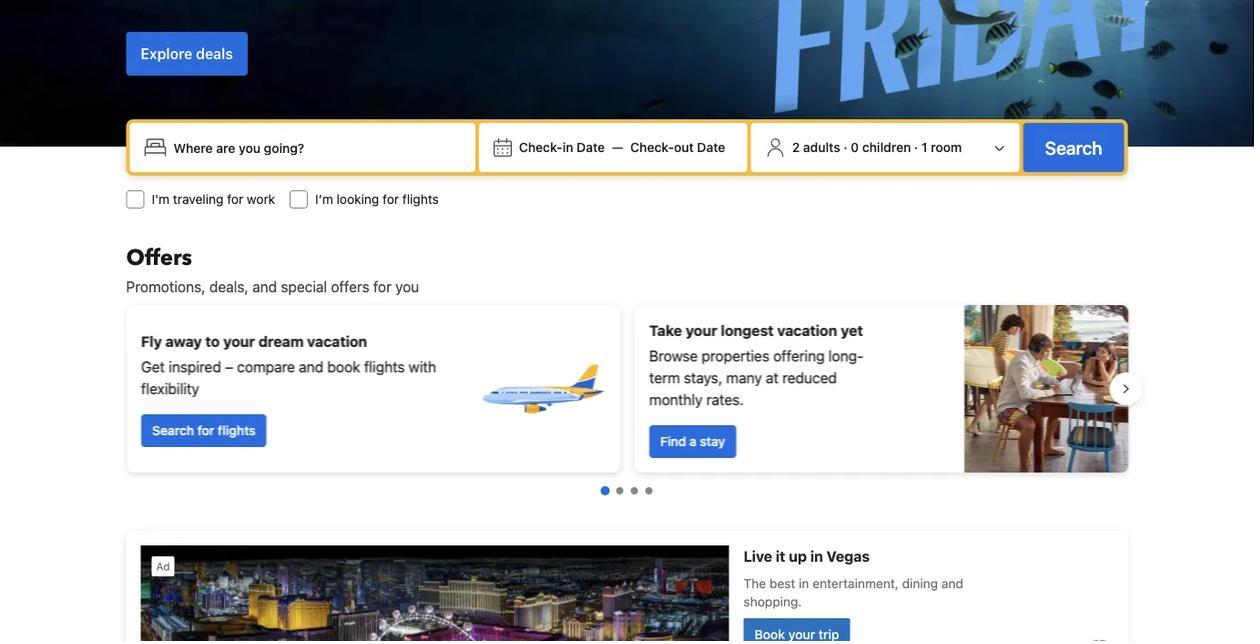 Task type: vqa. For each thing, say whether or not it's contained in the screenshot.
the topmost do
no



Task type: locate. For each thing, give the bounding box(es) containing it.
and inside fly away to your dream vacation get inspired – compare and book flights with flexibility
[[299, 359, 323, 376]]

your
[[686, 322, 717, 339], [223, 333, 255, 350]]

and
[[253, 278, 277, 296], [299, 359, 323, 376]]

flights
[[403, 192, 439, 207], [364, 359, 405, 376], [217, 423, 255, 438]]

search for flights link
[[141, 415, 266, 447]]

0
[[851, 140, 860, 155]]

0 horizontal spatial your
[[223, 333, 255, 350]]

search for search
[[1046, 137, 1103, 158]]

· left the 0
[[844, 140, 848, 155]]

and left book
[[299, 359, 323, 376]]

flights left with
[[364, 359, 405, 376]]

1 horizontal spatial and
[[299, 359, 323, 376]]

at
[[766, 370, 779, 387]]

adults
[[804, 140, 841, 155]]

region
[[112, 298, 1143, 480]]

1 horizontal spatial date
[[698, 140, 726, 155]]

book
[[327, 359, 360, 376]]

your right the to at left
[[223, 333, 255, 350]]

long-
[[829, 348, 864, 365]]

check-
[[519, 140, 563, 155], [631, 140, 674, 155]]

vacation up book
[[307, 333, 367, 350]]

explore deals
[[141, 45, 233, 62]]

1 vertical spatial and
[[299, 359, 323, 376]]

offers main content
[[112, 243, 1143, 642]]

vacation
[[777, 322, 837, 339], [307, 333, 367, 350]]

search inside 'button'
[[1046, 137, 1103, 158]]

and inside offers promotions, deals, and special offers for you
[[253, 278, 277, 296]]

compare
[[237, 359, 295, 376]]

check- left —
[[519, 140, 563, 155]]

flights inside fly away to your dream vacation get inspired – compare and book flights with flexibility
[[364, 359, 405, 376]]

for
[[227, 192, 243, 207], [383, 192, 399, 207], [373, 278, 392, 296], [197, 423, 214, 438]]

take your longest vacation yet browse properties offering long- term stays, many at reduced monthly rates.
[[649, 322, 864, 409]]

–
[[225, 359, 233, 376]]

i'm traveling for work
[[152, 192, 275, 207]]

1 vertical spatial flights
[[364, 359, 405, 376]]

0 horizontal spatial vacation
[[307, 333, 367, 350]]

1 horizontal spatial your
[[686, 322, 717, 339]]

0 horizontal spatial date
[[577, 140, 605, 155]]

for inside offers promotions, deals, and special offers for you
[[373, 278, 392, 296]]

properties
[[702, 348, 770, 365]]

0 horizontal spatial and
[[253, 278, 277, 296]]

for left work
[[227, 192, 243, 207]]

check-in date button
[[512, 131, 613, 164]]

take your longest vacation yet image
[[965, 305, 1129, 473]]

check- right —
[[631, 140, 674, 155]]

stay
[[700, 434, 725, 449]]

you
[[396, 278, 419, 296]]

1 horizontal spatial check-
[[631, 140, 674, 155]]

i'm looking for flights
[[315, 192, 439, 207]]

date right in in the top left of the page
[[577, 140, 605, 155]]

deals
[[196, 45, 233, 62]]

get
[[141, 359, 164, 376]]

your right take
[[686, 322, 717, 339]]

vacation inside fly away to your dream vacation get inspired – compare and book flights with flexibility
[[307, 333, 367, 350]]

search inside offers main content
[[152, 423, 194, 438]]

0 vertical spatial search
[[1046, 137, 1103, 158]]

monthly
[[649, 391, 703, 409]]

1 horizontal spatial ·
[[915, 140, 919, 155]]

for left the you
[[373, 278, 392, 296]]

progress bar inside offers main content
[[601, 487, 653, 496]]

vacation up offering
[[777, 322, 837, 339]]

promotions,
[[126, 278, 206, 296]]

1 · from the left
[[844, 140, 848, 155]]

2 check- from the left
[[631, 140, 674, 155]]

date
[[577, 140, 605, 155], [698, 140, 726, 155]]

and right deals,
[[253, 278, 277, 296]]

region containing take your longest vacation yet
[[112, 298, 1143, 480]]

1 vertical spatial search
[[152, 423, 194, 438]]

flexibility
[[141, 381, 199, 398]]

0 horizontal spatial ·
[[844, 140, 848, 155]]

traveling
[[173, 192, 224, 207]]

0 horizontal spatial check-
[[519, 140, 563, 155]]

inspired
[[168, 359, 221, 376]]

· left 1
[[915, 140, 919, 155]]

rates.
[[706, 391, 744, 409]]

flights right looking on the left top
[[403, 192, 439, 207]]

·
[[844, 140, 848, 155], [915, 140, 919, 155]]

0 vertical spatial and
[[253, 278, 277, 296]]

check-in date — check-out date
[[519, 140, 726, 155]]

0 horizontal spatial search
[[152, 423, 194, 438]]

date right 'out'
[[698, 140, 726, 155]]

progress bar
[[601, 487, 653, 496]]

for right looking on the left top
[[383, 192, 399, 207]]

explore
[[141, 45, 193, 62]]

search
[[1046, 137, 1103, 158], [152, 423, 194, 438]]

1 horizontal spatial search
[[1046, 137, 1103, 158]]

advertisement region
[[126, 531, 1129, 642]]

1 check- from the left
[[519, 140, 563, 155]]

flights down –
[[217, 423, 255, 438]]

2 adults · 0 children · 1 room
[[793, 140, 963, 155]]

1 horizontal spatial vacation
[[777, 322, 837, 339]]

fly away to your dream vacation image
[[478, 325, 606, 453]]

for down flexibility
[[197, 423, 214, 438]]



Task type: describe. For each thing, give the bounding box(es) containing it.
with
[[409, 359, 436, 376]]

away
[[165, 333, 202, 350]]

offers
[[331, 278, 370, 296]]

find
[[660, 434, 686, 449]]

search for search for flights
[[152, 423, 194, 438]]

yet
[[841, 322, 863, 339]]

many
[[726, 370, 762, 387]]

reduced
[[782, 370, 837, 387]]

2
[[793, 140, 800, 155]]

find a stay link
[[649, 426, 736, 458]]

children
[[863, 140, 912, 155]]

search button
[[1024, 123, 1125, 172]]

your inside take your longest vacation yet browse properties offering long- term stays, many at reduced monthly rates.
[[686, 322, 717, 339]]

out
[[674, 140, 694, 155]]

1
[[922, 140, 928, 155]]

find a stay
[[660, 434, 725, 449]]

browse
[[649, 348, 698, 365]]

2 date from the left
[[698, 140, 726, 155]]

—
[[613, 140, 624, 155]]

2 adults · 0 children · 1 room button
[[759, 130, 1013, 165]]

2 · from the left
[[915, 140, 919, 155]]

dream
[[258, 333, 303, 350]]

offering
[[773, 348, 825, 365]]

offers
[[126, 243, 192, 273]]

i'm
[[315, 192, 333, 207]]

special
[[281, 278, 327, 296]]

vacation inside take your longest vacation yet browse properties offering long- term stays, many at reduced monthly rates.
[[777, 322, 837, 339]]

a
[[690, 434, 697, 449]]

room
[[932, 140, 963, 155]]

your inside fly away to your dream vacation get inspired – compare and book flights with flexibility
[[223, 333, 255, 350]]

search for flights
[[152, 423, 255, 438]]

stays,
[[684, 370, 723, 387]]

take
[[649, 322, 682, 339]]

to
[[205, 333, 220, 350]]

deals,
[[209, 278, 249, 296]]

check-out date button
[[624, 131, 733, 164]]

term
[[649, 370, 680, 387]]

2 vertical spatial flights
[[217, 423, 255, 438]]

fly away to your dream vacation get inspired – compare and book flights with flexibility
[[141, 333, 436, 398]]

offers promotions, deals, and special offers for you
[[126, 243, 419, 296]]

looking
[[337, 192, 379, 207]]

Where are you going? field
[[166, 131, 468, 164]]

1 date from the left
[[577, 140, 605, 155]]

0 vertical spatial flights
[[403, 192, 439, 207]]

work
[[247, 192, 275, 207]]

fly
[[141, 333, 162, 350]]

in
[[563, 140, 574, 155]]

longest
[[721, 322, 774, 339]]

explore deals link
[[126, 32, 248, 76]]

i'm
[[152, 192, 170, 207]]



